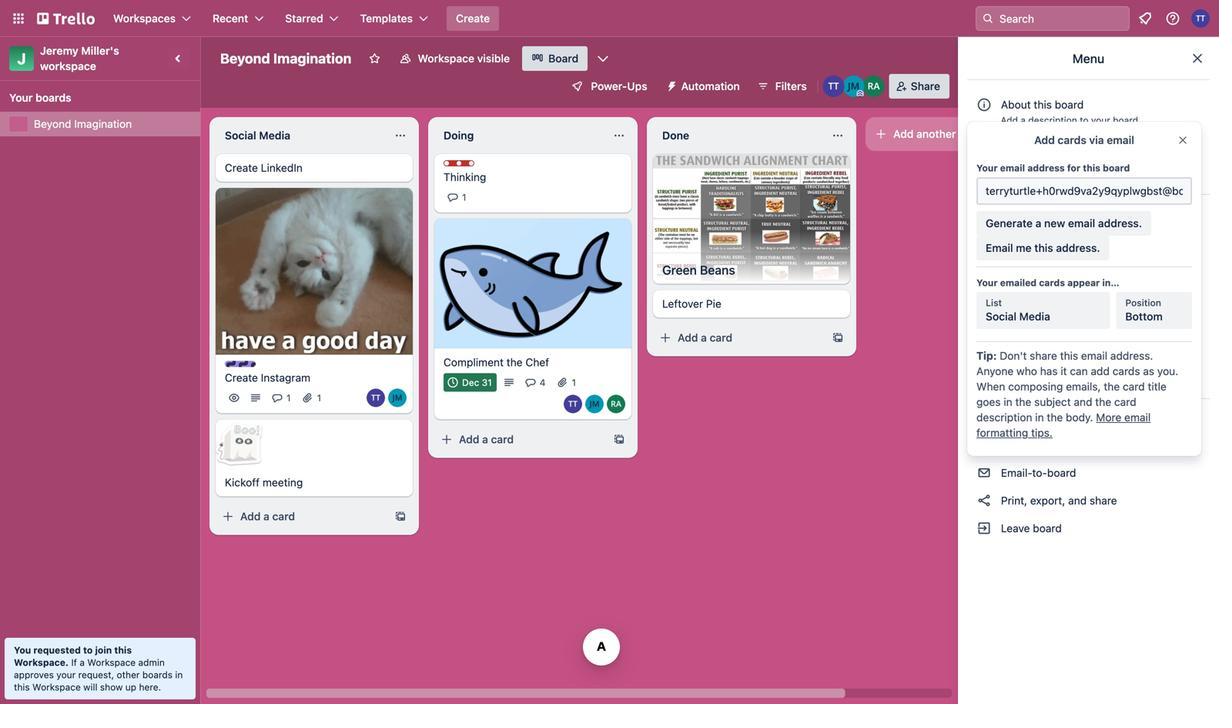 Task type: vqa. For each thing, say whether or not it's contained in the screenshot.
The "Add Board" icon
no



Task type: describe. For each thing, give the bounding box(es) containing it.
the down add
[[1104, 380, 1120, 393]]

background
[[1043, 235, 1102, 247]]

templates
[[360, 12, 413, 25]]

position
[[1126, 297, 1162, 308]]

color: bold red, title: "thoughts" element
[[444, 160, 502, 172]]

this inside if a workspace admin approves your request, other boards in this workspace will show up here.
[[14, 682, 30, 693]]

filters button
[[753, 74, 812, 99]]

generate a new email address. link
[[977, 211, 1152, 236]]

sm image for stickers
[[977, 372, 992, 388]]

email for new
[[1069, 217, 1096, 230]]

create from template… image
[[832, 332, 844, 344]]

compliment the chef link
[[444, 355, 623, 370]]

composing
[[1009, 380, 1064, 393]]

you requested to join this workspace.
[[14, 645, 132, 668]]

jeremy
[[40, 44, 78, 57]]

a inside about this board add a description to your board
[[1021, 115, 1026, 126]]

terry turtle (terryturtle) image for jeremy miller (jeremymiller198) image to the right
[[823, 76, 845, 97]]

compliment the chef
[[444, 356, 549, 369]]

sm image for watch
[[977, 410, 992, 425]]

your email address for this board
[[977, 163, 1131, 173]]

beyond imagination inside 'link'
[[34, 118, 132, 130]]

1 horizontal spatial jeremy miller (jeremymiller198) image
[[586, 395, 604, 413]]

this right me
[[1035, 242, 1054, 254]]

primary element
[[0, 0, 1220, 37]]

board link
[[522, 46, 588, 71]]

workspace inside 'button'
[[418, 52, 475, 65]]

leave board link
[[968, 516, 1210, 541]]

Board name text field
[[213, 46, 359, 71]]

the down subject
[[1047, 411, 1063, 424]]

create instagram
[[225, 372, 311, 384]]

recent button
[[203, 6, 273, 31]]

pete ghost image
[[215, 420, 264, 469]]

don't share this email address. anyone who has it can add cards as you. when composing emails, the card title goes in the subject and the card description in the body.
[[977, 349, 1179, 424]]

0 vertical spatial boards
[[35, 91, 71, 104]]

email-to-board
[[999, 467, 1077, 479]]

email-to-board link
[[968, 461, 1210, 485]]

anyone
[[977, 365, 1014, 378]]

more
[[1097, 411, 1122, 424]]

emails,
[[1067, 380, 1101, 393]]

star or unstar board image
[[369, 52, 381, 65]]

for
[[1068, 163, 1081, 173]]

miller's
[[81, 44, 119, 57]]

if a workspace admin approves your request, other boards in this workspace will show up here.
[[14, 657, 183, 693]]

your boards with 1 items element
[[9, 89, 183, 107]]

dec 31
[[462, 377, 492, 388]]

description inside about this board add a description to your board
[[1029, 115, 1078, 126]]

add inside about this board add a description to your board
[[1001, 115, 1019, 126]]

ruby anderson (rubyanderson7) image for jeremy miller (jeremymiller198) image to the right
[[864, 76, 885, 97]]

workspace visible
[[418, 52, 510, 65]]

Your email address for this board text field
[[977, 177, 1193, 205]]

another
[[917, 128, 956, 140]]

social inside the list social media
[[986, 310, 1017, 323]]

0 horizontal spatial jeremy miller (jeremymiller198) image
[[388, 389, 407, 407]]

watch link
[[968, 405, 1210, 430]]

email me this address.
[[986, 242, 1101, 254]]

pie
[[706, 298, 722, 310]]

dec
[[462, 377, 479, 388]]

create for create linkedin
[[225, 161, 258, 174]]

beyond inside board name text box
[[220, 50, 270, 67]]

change background
[[999, 235, 1102, 247]]

you
[[14, 645, 31, 656]]

custom fields button
[[968, 257, 1210, 281]]

4
[[540, 377, 546, 388]]

me
[[1016, 242, 1032, 254]]

meeting
[[263, 476, 303, 489]]

workspace
[[40, 60, 96, 72]]

admin
[[138, 657, 165, 668]]

sm image for labels
[[977, 344, 992, 360]]

card up more
[[1115, 396, 1137, 408]]

email
[[986, 242, 1014, 254]]

more email formatting tips. link
[[977, 411, 1151, 439]]

address. for this
[[1111, 349, 1154, 362]]

list
[[959, 128, 974, 140]]

archived items
[[999, 169, 1075, 182]]

workspaces
[[113, 12, 176, 25]]

share button
[[890, 74, 950, 99]]

board
[[549, 52, 579, 65]]

1 vertical spatial cards
[[1040, 277, 1066, 288]]

print, export, and share link
[[968, 489, 1210, 513]]

workspaces button
[[104, 6, 200, 31]]

can
[[1070, 365, 1088, 378]]

add a card button for social media
[[216, 504, 388, 529]]

new
[[1045, 217, 1066, 230]]

other
[[117, 670, 140, 680]]

if
[[71, 657, 77, 668]]

chef
[[526, 356, 549, 369]]

linkedin
[[261, 161, 303, 174]]

visible
[[478, 52, 510, 65]]

1 right 4
[[572, 377, 576, 388]]

a down pie
[[701, 331, 707, 344]]

as
[[1144, 365, 1155, 378]]

1 horizontal spatial ups
[[1037, 318, 1057, 331]]

back to home image
[[37, 6, 95, 31]]

generate
[[986, 217, 1033, 230]]

imagination inside 'link'
[[74, 118, 132, 130]]

email for via
[[1107, 134, 1135, 146]]

the left chef
[[507, 356, 523, 369]]

ups inside button
[[627, 80, 648, 92]]

create button
[[447, 6, 499, 31]]

add for social media add a card button
[[240, 510, 261, 523]]

description inside don't share this email address. anyone who has it can add cards as you. when composing emails, the card title goes in the subject and the card description in the body.
[[977, 411, 1033, 424]]

sm image for print, export, and share
[[977, 493, 992, 509]]

more email formatting tips.
[[977, 411, 1151, 439]]

card down as
[[1123, 380, 1145, 393]]

approves
[[14, 670, 54, 680]]

change background link
[[968, 229, 1210, 253]]

1 vertical spatial address.
[[1057, 242, 1101, 254]]

email inside more email formatting tips.
[[1125, 411, 1151, 424]]

about this board add a description to your board
[[1001, 98, 1139, 126]]

position bottom
[[1126, 297, 1163, 323]]

0 horizontal spatial workspace
[[32, 682, 81, 693]]

leave
[[1001, 522, 1030, 535]]

beyond inside 'link'
[[34, 118, 71, 130]]

and inside don't share this email address. anyone who has it can add cards as you. when composing emails, the card title goes in the subject and the card description in the body.
[[1074, 396, 1093, 408]]

add up address
[[1035, 134, 1055, 146]]

title
[[1148, 380, 1167, 393]]

print, export, and share
[[999, 494, 1118, 507]]

Social Media text field
[[216, 123, 385, 148]]

your for your emailed cards appear in…
[[977, 277, 998, 288]]

open information menu image
[[1166, 11, 1181, 26]]

create linkedin link
[[225, 160, 404, 176]]

terry turtle (terryturtle) image for jeremy miller (jeremymiller198) image to the middle
[[564, 395, 583, 413]]

2 horizontal spatial in
[[1036, 411, 1044, 424]]

sm image for copy board
[[977, 438, 992, 453]]

this member is an admin of this board. image
[[857, 90, 864, 97]]

stickers
[[999, 373, 1041, 386]]

recent
[[213, 12, 248, 25]]

beyond imagination inside board name text box
[[220, 50, 352, 67]]

labels link
[[968, 340, 1210, 364]]

sm image for power-ups
[[977, 317, 992, 332]]

your for your boards
[[9, 91, 33, 104]]

this inside you requested to join this workspace.
[[114, 645, 132, 656]]

labels
[[999, 346, 1034, 358]]

generate a new email address.
[[986, 217, 1143, 230]]

sm image for archived items
[[977, 168, 992, 183]]

templates button
[[351, 6, 438, 31]]

cards inside don't share this email address. anyone who has it can add cards as you. when composing emails, the card title goes in the subject and the card description in the body.
[[1113, 365, 1141, 378]]

done
[[663, 129, 690, 142]]

Search field
[[995, 7, 1130, 30]]

copy
[[1001, 439, 1027, 452]]

card for social media
[[272, 510, 295, 523]]

1 vertical spatial power-ups
[[999, 318, 1060, 331]]

sm image for settings
[[977, 206, 992, 221]]

sm image inside automation button
[[660, 74, 682, 96]]

join
[[95, 645, 112, 656]]

thoughts
[[459, 161, 502, 172]]

automation inside automation link
[[999, 290, 1058, 303]]

ruby anderson (rubyanderson7) image for jeremy miller (jeremymiller198) image to the middle
[[607, 395, 626, 413]]

social media
[[225, 129, 291, 142]]

1 horizontal spatial in
[[1004, 396, 1013, 408]]

create from template… image for social media
[[395, 511, 407, 523]]

the up watch
[[1016, 396, 1032, 408]]

leftover
[[663, 298, 704, 310]]



Task type: locate. For each thing, give the bounding box(es) containing it.
sm image inside automation link
[[977, 289, 992, 304]]

add down leftover pie
[[678, 331, 698, 344]]

a inside "link"
[[1036, 217, 1042, 230]]

items
[[1048, 169, 1075, 182]]

1 vertical spatial and
[[1069, 494, 1087, 507]]

imagination down starred popup button
[[273, 50, 352, 67]]

you.
[[1158, 365, 1179, 378]]

2 vertical spatial add a card
[[240, 510, 295, 523]]

1 horizontal spatial beyond
[[220, 50, 270, 67]]

green
[[663, 263, 697, 277]]

stickers link
[[968, 368, 1210, 392]]

your inside about this board add a description to your board
[[1092, 115, 1111, 126]]

1 vertical spatial beyond
[[34, 118, 71, 130]]

1 horizontal spatial power-
[[1001, 318, 1037, 331]]

sm image inside settings link
[[977, 206, 992, 221]]

power- down customize views icon
[[591, 80, 627, 92]]

to inside you requested to join this workspace.
[[83, 645, 93, 656]]

add inside button
[[894, 128, 914, 140]]

fields
[[1042, 262, 1072, 275]]

sm image inside stickers link
[[977, 372, 992, 388]]

create for create instagram
[[225, 372, 258, 384]]

automation button
[[660, 74, 750, 99]]

your
[[9, 91, 33, 104], [977, 163, 998, 173], [977, 277, 998, 288]]

cards left via
[[1058, 134, 1087, 146]]

add left another
[[894, 128, 914, 140]]

Doing text field
[[435, 123, 604, 148]]

the up more
[[1096, 396, 1112, 408]]

0 vertical spatial imagination
[[273, 50, 352, 67]]

create from template… image
[[613, 433, 626, 446], [395, 511, 407, 523]]

1 vertical spatial power-
[[1001, 318, 1037, 331]]

add a card button for doing
[[435, 427, 607, 452]]

this right 'for'
[[1083, 163, 1101, 173]]

0 vertical spatial your
[[9, 91, 33, 104]]

2 horizontal spatial terry turtle (terryturtle) image
[[1192, 9, 1210, 28]]

7 sm image from the top
[[977, 465, 992, 481]]

card down 31
[[491, 433, 514, 446]]

your inside if a workspace admin approves your request, other boards in this workspace will show up here.
[[56, 670, 76, 680]]

green beans link
[[653, 256, 851, 284]]

1 horizontal spatial beyond imagination
[[220, 50, 352, 67]]

2 vertical spatial create
[[225, 372, 258, 384]]

settings
[[999, 207, 1043, 220]]

1 vertical spatial imagination
[[74, 118, 132, 130]]

bottom
[[1126, 310, 1163, 323]]

1 horizontal spatial your
[[1092, 115, 1111, 126]]

instagram
[[261, 372, 311, 384]]

0 horizontal spatial boards
[[35, 91, 71, 104]]

sm image inside power-ups link
[[977, 317, 992, 332]]

social inside text box
[[225, 129, 256, 142]]

0 horizontal spatial add a card button
[[216, 504, 388, 529]]

2 vertical spatial terry turtle (terryturtle) image
[[564, 395, 583, 413]]

to left join
[[83, 645, 93, 656]]

2 vertical spatial cards
[[1113, 365, 1141, 378]]

goes
[[977, 396, 1001, 408]]

add a card for done
[[678, 331, 733, 344]]

email inside don't share this email address. anyone who has it can add cards as you. when composing emails, the card title goes in the subject and the card description in the body.
[[1082, 349, 1108, 362]]

2 horizontal spatial add a card button
[[653, 326, 826, 350]]

3 sm image from the top
[[977, 289, 992, 304]]

email right via
[[1107, 134, 1135, 146]]

card down 'meeting'
[[272, 510, 295, 523]]

1 sm image from the top
[[977, 168, 992, 183]]

0 vertical spatial ruby anderson (rubyanderson7) image
[[864, 76, 885, 97]]

in inside if a workspace admin approves your request, other boards in this workspace will show up here.
[[175, 670, 183, 680]]

address.
[[1099, 217, 1143, 230], [1057, 242, 1101, 254], [1111, 349, 1154, 362]]

create down the social media
[[225, 161, 258, 174]]

add a card button down leftover pie link
[[653, 326, 826, 350]]

green beans
[[663, 263, 736, 277]]

1 horizontal spatial create from template… image
[[613, 433, 626, 446]]

this inside about this board add a description to your board
[[1034, 98, 1052, 111]]

1 vertical spatial beyond imagination
[[34, 118, 132, 130]]

will
[[83, 682, 97, 693]]

Dec 31 checkbox
[[444, 373, 497, 392]]

the
[[507, 356, 523, 369], [1104, 380, 1120, 393], [1016, 396, 1032, 408], [1096, 396, 1112, 408], [1047, 411, 1063, 424]]

this right about
[[1034, 98, 1052, 111]]

media
[[259, 129, 291, 142], [1020, 310, 1051, 323]]

compliment
[[444, 356, 504, 369]]

0 vertical spatial power-ups
[[591, 80, 648, 92]]

1 vertical spatial description
[[977, 411, 1033, 424]]

0 horizontal spatial beyond imagination
[[34, 118, 132, 130]]

a inside if a workspace admin approves your request, other boards in this workspace will show up here.
[[80, 657, 85, 668]]

color: purple, title: none image
[[225, 361, 256, 367]]

email up add
[[1082, 349, 1108, 362]]

1 horizontal spatial boards
[[142, 670, 173, 680]]

ruby anderson (rubyanderson7) image
[[864, 76, 885, 97], [607, 395, 626, 413]]

formatting
[[977, 426, 1029, 439]]

1 vertical spatial media
[[1020, 310, 1051, 323]]

thinking
[[444, 171, 486, 183]]

sm image up anyone
[[977, 344, 992, 360]]

kickoff meeting link
[[225, 475, 404, 491]]

starred
[[285, 12, 323, 25]]

add down about
[[1001, 115, 1019, 126]]

1 vertical spatial share
[[1090, 494, 1118, 507]]

copy board
[[999, 439, 1059, 452]]

beyond down your boards
[[34, 118, 71, 130]]

add another list button
[[866, 117, 1076, 151]]

share down 'email-to-board' link
[[1090, 494, 1118, 507]]

power-ups up the labels
[[999, 318, 1060, 331]]

0 horizontal spatial add a card
[[240, 510, 295, 523]]

5 sm image from the top
[[977, 372, 992, 388]]

2 horizontal spatial jeremy miller (jeremymiller198) image
[[843, 76, 865, 97]]

power- inside button
[[591, 80, 627, 92]]

1
[[462, 192, 467, 203], [572, 377, 576, 388], [287, 393, 291, 404], [317, 393, 321, 404]]

email for this
[[1082, 349, 1108, 362]]

sm image inside archived items link
[[977, 168, 992, 183]]

email inside "link"
[[1069, 217, 1096, 230]]

to
[[1080, 115, 1089, 126], [83, 645, 93, 656]]

this up it at the right bottom
[[1061, 349, 1079, 362]]

sm image inside 'email-to-board' link
[[977, 465, 992, 481]]

social down the list
[[986, 310, 1017, 323]]

add a card button down 4
[[435, 427, 607, 452]]

your left archived
[[977, 163, 998, 173]]

sm image down goes
[[977, 410, 992, 425]]

boards down workspace
[[35, 91, 71, 104]]

cards down fields
[[1040, 277, 1066, 288]]

social up the create linkedin
[[225, 129, 256, 142]]

in up watch
[[1004, 396, 1013, 408]]

custom
[[1001, 262, 1039, 275]]

a down kickoff meeting
[[264, 510, 270, 523]]

0 vertical spatial cards
[[1058, 134, 1087, 146]]

terry turtle (terryturtle) image left the "this member is an admin of this board." "image"
[[823, 76, 845, 97]]

2 horizontal spatial workspace
[[418, 52, 475, 65]]

1 horizontal spatial add a card button
[[435, 427, 607, 452]]

this inside don't share this email address. anyone who has it can add cards as you. when composing emails, the card title goes in the subject and the card description in the body.
[[1061, 349, 1079, 362]]

ups
[[627, 80, 648, 92], [1037, 318, 1057, 331]]

0 horizontal spatial create from template… image
[[395, 511, 407, 523]]

address. inside don't share this email address. anyone who has it can add cards as you. when composing emails, the card title goes in the subject and the card description in the body.
[[1111, 349, 1154, 362]]

0 vertical spatial your
[[1092, 115, 1111, 126]]

beans
[[700, 263, 736, 277]]

1 vertical spatial your
[[56, 670, 76, 680]]

add a card button
[[653, 326, 826, 350], [435, 427, 607, 452], [216, 504, 388, 529]]

1 vertical spatial to
[[83, 645, 93, 656]]

description up "formatting"
[[977, 411, 1033, 424]]

0 horizontal spatial social
[[225, 129, 256, 142]]

filters
[[776, 80, 807, 92]]

a right if
[[80, 657, 85, 668]]

leftover pie
[[663, 298, 722, 310]]

1 down create instagram link
[[317, 393, 321, 404]]

sm image left print,
[[977, 493, 992, 509]]

jeremy miller (jeremymiller198) image right terry turtle (terryturtle) icon
[[388, 389, 407, 407]]

create instagram link
[[225, 370, 404, 386]]

sm image inside copy board link
[[977, 438, 992, 453]]

beyond
[[220, 50, 270, 67], [34, 118, 71, 130]]

media inside the list social media
[[1020, 310, 1051, 323]]

0 vertical spatial add a card
[[678, 331, 733, 344]]

create from template… image for doing
[[613, 433, 626, 446]]

sm image for automation
[[977, 289, 992, 304]]

2 vertical spatial workspace
[[32, 682, 81, 693]]

1 vertical spatial your
[[977, 163, 998, 173]]

subject
[[1035, 396, 1072, 408]]

1 horizontal spatial to
[[1080, 115, 1089, 126]]

your emailed cards appear in…
[[977, 277, 1120, 288]]

sm image inside print, export, and share link
[[977, 493, 992, 509]]

1 horizontal spatial social
[[986, 310, 1017, 323]]

0 vertical spatial create
[[456, 12, 490, 25]]

archived
[[1001, 169, 1045, 182]]

share up has
[[1030, 349, 1058, 362]]

beyond imagination
[[220, 50, 352, 67], [34, 118, 132, 130]]

ups down "your emailed cards appear in…"
[[1037, 318, 1057, 331]]

sm image up goes
[[977, 372, 992, 388]]

email me this address. link
[[977, 236, 1110, 260]]

board
[[1055, 98, 1084, 111], [1114, 115, 1139, 126], [1103, 163, 1131, 173], [1030, 439, 1059, 452], [1048, 467, 1077, 479], [1033, 522, 1062, 535]]

automation inside automation button
[[682, 80, 740, 92]]

4 sm image from the top
[[977, 317, 992, 332]]

imagination inside board name text box
[[273, 50, 352, 67]]

when
[[977, 380, 1006, 393]]

media down "your emailed cards appear in…"
[[1020, 310, 1051, 323]]

jeremy miller (jeremymiller198) image right the filters
[[843, 76, 865, 97]]

sm image down the list
[[977, 317, 992, 332]]

0 horizontal spatial to
[[83, 645, 93, 656]]

address. up custom fields 'button'
[[1057, 242, 1101, 254]]

to-
[[1033, 467, 1048, 479]]

1 horizontal spatial media
[[1020, 310, 1051, 323]]

1 down thinking
[[462, 192, 467, 203]]

power- up the labels
[[1001, 318, 1037, 331]]

0 vertical spatial ups
[[627, 80, 648, 92]]

has
[[1041, 365, 1058, 378]]

automation
[[682, 80, 740, 92], [999, 290, 1058, 303]]

1 vertical spatial terry turtle (terryturtle) image
[[823, 76, 845, 97]]

0 horizontal spatial in
[[175, 670, 183, 680]]

terry turtle (terryturtle) image
[[367, 389, 385, 407]]

ups left automation button
[[627, 80, 648, 92]]

automation down emailed
[[999, 290, 1058, 303]]

email-
[[1001, 467, 1033, 479]]

create down color: purple, title: none image
[[225, 372, 258, 384]]

1 horizontal spatial terry turtle (terryturtle) image
[[823, 76, 845, 97]]

thoughts thinking
[[444, 161, 502, 183]]

2 vertical spatial in
[[175, 670, 183, 680]]

1 vertical spatial create from template… image
[[395, 511, 407, 523]]

0 horizontal spatial your
[[56, 670, 76, 680]]

0 vertical spatial add a card button
[[653, 326, 826, 350]]

your for your email address for this board
[[977, 163, 998, 173]]

0 horizontal spatial media
[[259, 129, 291, 142]]

1 vertical spatial social
[[986, 310, 1017, 323]]

0 vertical spatial in
[[1004, 396, 1013, 408]]

terry turtle (terryturtle) image down compliment the chef link
[[564, 395, 583, 413]]

1 down instagram
[[287, 393, 291, 404]]

in
[[1004, 396, 1013, 408], [1036, 411, 1044, 424], [175, 670, 183, 680]]

media up linkedin
[[259, 129, 291, 142]]

cards left as
[[1113, 365, 1141, 378]]

your up via
[[1092, 115, 1111, 126]]

leave board
[[999, 522, 1062, 535]]

add for add a card button corresponding to done
[[678, 331, 698, 344]]

add a card for doing
[[459, 433, 514, 446]]

activity
[[999, 141, 1039, 154]]

your boards
[[9, 91, 71, 104]]

your down if
[[56, 670, 76, 680]]

0 horizontal spatial ruby anderson (rubyanderson7) image
[[607, 395, 626, 413]]

1 vertical spatial automation
[[999, 290, 1058, 303]]

custom fields
[[1001, 262, 1072, 275]]

create for create
[[456, 12, 490, 25]]

address. down your email address for this board text box
[[1099, 217, 1143, 230]]

description
[[1029, 115, 1078, 126], [977, 411, 1033, 424]]

to inside about this board add a description to your board
[[1080, 115, 1089, 126]]

create inside button
[[456, 12, 490, 25]]

jeremy miller (jeremymiller198) image
[[843, 76, 865, 97], [388, 389, 407, 407], [586, 395, 604, 413]]

1 vertical spatial ruby anderson (rubyanderson7) image
[[607, 395, 626, 413]]

0 vertical spatial create from template… image
[[613, 433, 626, 446]]

sm image left archived
[[977, 168, 992, 183]]

0 vertical spatial description
[[1029, 115, 1078, 126]]

address. up as
[[1111, 349, 1154, 362]]

to up add cards via email
[[1080, 115, 1089, 126]]

sm image for leave board
[[977, 521, 992, 536]]

address. inside "link"
[[1099, 217, 1143, 230]]

sm image
[[977, 168, 992, 183], [977, 206, 992, 221], [977, 289, 992, 304], [977, 317, 992, 332], [977, 372, 992, 388], [977, 438, 992, 453], [977, 465, 992, 481], [977, 493, 992, 509]]

8 sm image from the top
[[977, 493, 992, 509]]

don't
[[1000, 349, 1027, 362]]

kickoff meeting
[[225, 476, 303, 489]]

about
[[1002, 98, 1031, 111]]

workspace down join
[[87, 657, 136, 668]]

1 vertical spatial boards
[[142, 670, 173, 680]]

workspace down approves
[[32, 682, 81, 693]]

2 vertical spatial add a card button
[[216, 504, 388, 529]]

0 vertical spatial beyond
[[220, 50, 270, 67]]

add a card for social media
[[240, 510, 295, 523]]

add down kickoff
[[240, 510, 261, 523]]

sm image inside watch link
[[977, 410, 992, 425]]

2 horizontal spatial add a card
[[678, 331, 733, 344]]

Done text field
[[653, 123, 823, 148]]

2 vertical spatial your
[[977, 277, 998, 288]]

search image
[[982, 12, 995, 25]]

your down j
[[9, 91, 33, 104]]

1 vertical spatial in
[[1036, 411, 1044, 424]]

card for done
[[710, 331, 733, 344]]

0 horizontal spatial share
[[1030, 349, 1058, 362]]

sm image down email in the right top of the page
[[977, 289, 992, 304]]

tips.
[[1032, 426, 1053, 439]]

0 vertical spatial to
[[1080, 115, 1089, 126]]

sm image
[[660, 74, 682, 96], [977, 344, 992, 360], [977, 410, 992, 425], [977, 521, 992, 536]]

workspace navigation collapse icon image
[[168, 48, 190, 69]]

leftover pie link
[[663, 296, 841, 312]]

terry turtle (terryturtle) image
[[1192, 9, 1210, 28], [823, 76, 845, 97], [564, 395, 583, 413]]

1 vertical spatial create
[[225, 161, 258, 174]]

2 vertical spatial address.
[[1111, 349, 1154, 362]]

power-ups inside button
[[591, 80, 648, 92]]

1 vertical spatial add a card button
[[435, 427, 607, 452]]

imagination down your boards with 1 items element
[[74, 118, 132, 130]]

email down activity
[[1001, 163, 1026, 173]]

email right more
[[1125, 411, 1151, 424]]

share inside don't share this email address. anyone who has it can add cards as you. when composing emails, the card title goes in the subject and the card description in the body.
[[1030, 349, 1058, 362]]

sm image inside labels link
[[977, 344, 992, 360]]

0 horizontal spatial beyond
[[34, 118, 71, 130]]

terry turtle (terryturtle) image right the open information menu image
[[1192, 9, 1210, 28]]

0 vertical spatial terry turtle (terryturtle) image
[[1192, 9, 1210, 28]]

0 vertical spatial share
[[1030, 349, 1058, 362]]

beyond imagination down your boards with 1 items element
[[34, 118, 132, 130]]

sm image up done
[[660, 74, 682, 96]]

workspace.
[[14, 657, 69, 668]]

0 notifications image
[[1137, 9, 1155, 28]]

0 vertical spatial beyond imagination
[[220, 50, 352, 67]]

customize views image
[[596, 51, 611, 66]]

add a card button for done
[[653, 326, 826, 350]]

0 vertical spatial media
[[259, 129, 291, 142]]

1 vertical spatial add a card
[[459, 433, 514, 446]]

in right other
[[175, 670, 183, 680]]

1 vertical spatial workspace
[[87, 657, 136, 668]]

1 vertical spatial ups
[[1037, 318, 1057, 331]]

a down 31
[[482, 433, 488, 446]]

automation up done text field
[[682, 80, 740, 92]]

0 horizontal spatial automation
[[682, 80, 740, 92]]

workspace
[[418, 52, 475, 65], [87, 657, 136, 668], [32, 682, 81, 693]]

address
[[1028, 163, 1065, 173]]

your up the list
[[977, 277, 998, 288]]

0 horizontal spatial power-ups
[[591, 80, 648, 92]]

sm image left the leave
[[977, 521, 992, 536]]

jeremy miller's workspace
[[40, 44, 122, 72]]

6 sm image from the top
[[977, 438, 992, 453]]

add another list
[[894, 128, 974, 140]]

workspace left visible
[[418, 52, 475, 65]]

0 horizontal spatial imagination
[[74, 118, 132, 130]]

list social media
[[986, 297, 1051, 323]]

media inside text box
[[259, 129, 291, 142]]

0 vertical spatial social
[[225, 129, 256, 142]]

export,
[[1031, 494, 1066, 507]]

and down emails,
[[1074, 396, 1093, 408]]

add a card down 31
[[459, 433, 514, 446]]

address. for new
[[1099, 217, 1143, 230]]

this down approves
[[14, 682, 30, 693]]

this right join
[[114, 645, 132, 656]]

1 horizontal spatial workspace
[[87, 657, 136, 668]]

boards inside if a workspace admin approves your request, other boards in this workspace will show up here.
[[142, 670, 173, 680]]

add a card down kickoff meeting
[[240, 510, 295, 523]]

email up "background"
[[1069, 217, 1096, 230]]

card down pie
[[710, 331, 733, 344]]

0 horizontal spatial ups
[[627, 80, 648, 92]]

1 horizontal spatial add a card
[[459, 433, 514, 446]]

a left new
[[1036, 217, 1042, 230]]

0 vertical spatial workspace
[[418, 52, 475, 65]]

add a card button down kickoff meeting link
[[216, 504, 388, 529]]

and down 'email-to-board' link
[[1069, 494, 1087, 507]]

add for doing's add a card button
[[459, 433, 480, 446]]

doing
[[444, 129, 474, 142]]

create up workspace visible at the left
[[456, 12, 490, 25]]

a down about
[[1021, 115, 1026, 126]]

sm image for email-to-board
[[977, 465, 992, 481]]

j
[[17, 49, 26, 67]]

card for doing
[[491, 433, 514, 446]]

0 horizontal spatial terry turtle (terryturtle) image
[[564, 395, 583, 413]]

sm image inside leave board link
[[977, 521, 992, 536]]

1 horizontal spatial imagination
[[273, 50, 352, 67]]

in up tips.
[[1036, 411, 1044, 424]]

sm image left copy
[[977, 438, 992, 453]]

add for add another list button
[[894, 128, 914, 140]]

2 sm image from the top
[[977, 206, 992, 221]]

power-ups
[[591, 80, 648, 92], [999, 318, 1060, 331]]

boards down admin
[[142, 670, 173, 680]]

sm image left the 'email-'
[[977, 465, 992, 481]]

0 horizontal spatial power-
[[591, 80, 627, 92]]

card
[[710, 331, 733, 344], [1123, 380, 1145, 393], [1115, 396, 1137, 408], [491, 433, 514, 446], [272, 510, 295, 523]]

cards
[[1058, 134, 1087, 146], [1040, 277, 1066, 288], [1113, 365, 1141, 378]]

sm image left settings
[[977, 206, 992, 221]]



